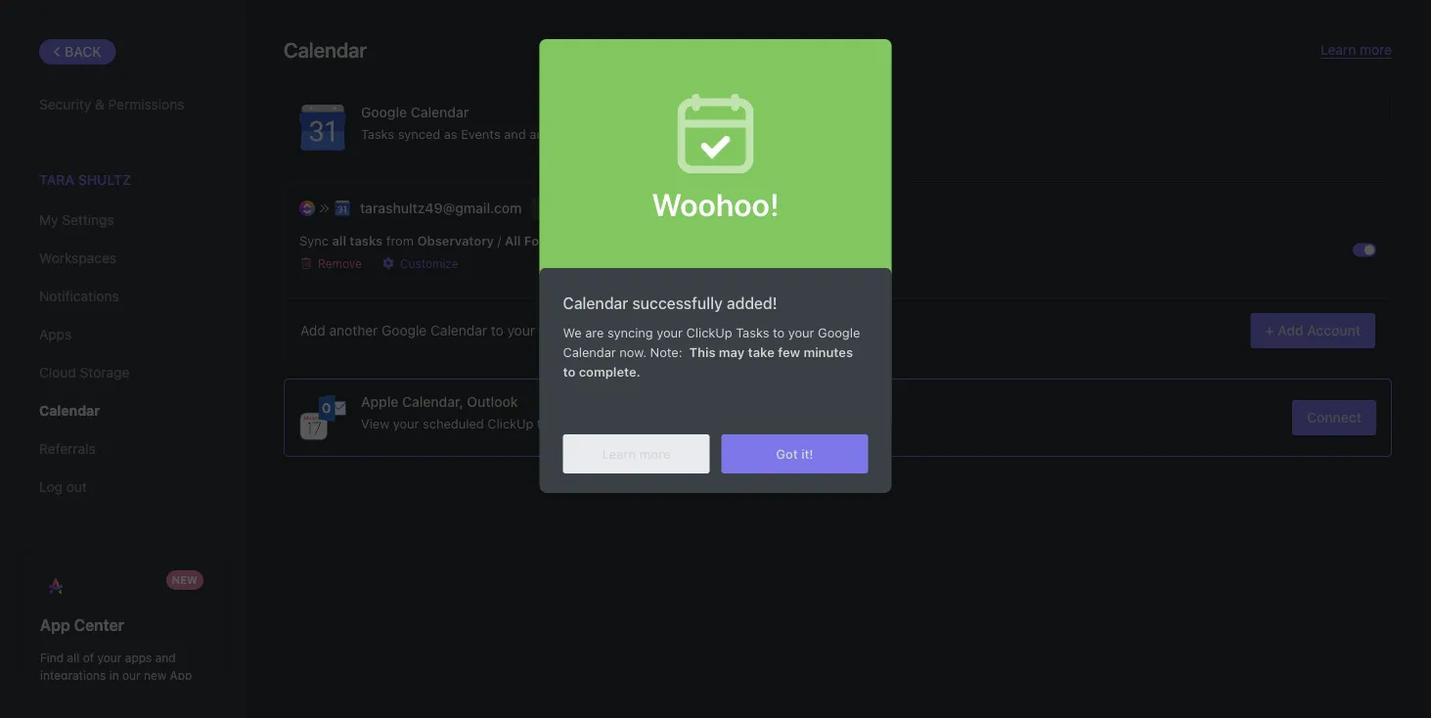 Task type: locate. For each thing, give the bounding box(es) containing it.
tasks left from
[[350, 233, 383, 248]]

1 vertical spatial app
[[170, 668, 192, 682]]

1 vertical spatial learn more link
[[812, 416, 879, 431]]

observatory
[[417, 233, 494, 248]]

now.
[[620, 345, 647, 360]]

in left our
[[109, 668, 119, 682]]

0 horizontal spatial learn
[[602, 447, 636, 461]]

add left another
[[300, 322, 326, 339]]

2 horizontal spatial to
[[773, 325, 785, 340]]

to down we
[[563, 364, 576, 379]]

both
[[719, 126, 747, 141]]

tasks
[[350, 233, 383, 248], [537, 416, 568, 431]]

1 vertical spatial learn more
[[602, 447, 671, 461]]

with
[[695, 416, 720, 431]]

all up remove
[[332, 233, 346, 248]]

2 vertical spatial more
[[640, 447, 671, 461]]

app right new
[[170, 668, 192, 682]]

1 horizontal spatial tasks
[[736, 325, 769, 340]]

more for learn more link to the top
[[1360, 42, 1392, 58]]

clickup left account.
[[539, 322, 588, 339]]

1 horizontal spatial tasks
[[537, 416, 568, 431]]

find
[[40, 651, 64, 665]]

to up 'outlook' at the left bottom
[[491, 322, 504, 339]]

synced
[[398, 126, 440, 141]]

1 vertical spatial all
[[67, 651, 80, 665]]

0 vertical spatial learn more
[[1321, 42, 1392, 58]]

apps
[[125, 651, 152, 665]]

0 vertical spatial more
[[1360, 42, 1392, 58]]

2 horizontal spatial learn more link
[[1321, 42, 1392, 59]]

google calendar tasks synced as events and any changes will be reflected in both platforms
[[361, 104, 810, 141]]

clickup up this
[[686, 325, 733, 340]]

and up new
[[155, 651, 176, 665]]

0 horizontal spatial to
[[491, 322, 504, 339]]

tasks left the inside
[[537, 416, 568, 431]]

tarashultz49@gmail.com
[[360, 200, 522, 216]]

events
[[461, 126, 501, 141]]

/
[[498, 233, 501, 248]]

1 horizontal spatial clickup
[[539, 322, 588, 339]]

0 vertical spatial in
[[705, 126, 716, 141]]

storage
[[80, 365, 129, 381]]

more
[[1360, 42, 1392, 58], [849, 416, 879, 431], [640, 447, 671, 461]]

cloud storage link
[[39, 356, 204, 390]]

0 horizontal spatial learn more link
[[563, 434, 710, 474]]

2 vertical spatial learn more link
[[563, 434, 710, 474]]

in
[[705, 126, 716, 141], [109, 668, 119, 682]]

1 horizontal spatial and
[[504, 126, 526, 141]]

got it!
[[776, 447, 814, 461]]

google up minutes
[[818, 325, 860, 340]]

center
[[74, 616, 124, 635]]

clickup for account.
[[539, 322, 588, 339]]

0 horizontal spatial tasks
[[361, 126, 394, 141]]

all inside 'find all of your apps and integrations in our new app center!'
[[67, 651, 80, 665]]

more inside "apple calendar, outlook view your scheduled clickup tasks inside your calendar with one-way sync. learn more"
[[849, 416, 879, 431]]

1 vertical spatial tasks
[[537, 416, 568, 431]]

1 horizontal spatial in
[[705, 126, 716, 141]]

platforms
[[750, 126, 807, 141]]

note:
[[650, 345, 682, 360]]

0 vertical spatial tasks
[[361, 126, 394, 141]]

0 horizontal spatial more
[[640, 447, 671, 461]]

0 horizontal spatial app
[[40, 616, 70, 635]]

0 horizontal spatial clickup
[[488, 416, 534, 431]]

tara
[[39, 172, 74, 188]]

to
[[491, 322, 504, 339], [773, 325, 785, 340], [563, 364, 576, 379]]

learn inside "apple calendar, outlook view your scheduled clickup tasks inside your calendar with one-way sync. learn more"
[[812, 416, 845, 431]]

app inside 'find all of your apps and integrations in our new app center!'
[[170, 668, 192, 682]]

are
[[585, 325, 604, 340]]

0 vertical spatial all
[[332, 233, 346, 248]]

in left both
[[705, 126, 716, 141]]

clickup down 'outlook' at the left bottom
[[488, 416, 534, 431]]

your right of
[[97, 651, 122, 665]]

tasks up take
[[736, 325, 769, 340]]

account.
[[592, 322, 647, 339]]

0 horizontal spatial all
[[67, 651, 80, 665]]

app up find
[[40, 616, 70, 635]]

google inside we are syncing your clickup tasks to your google calendar now. note:
[[818, 325, 860, 340]]

2 horizontal spatial clickup
[[686, 325, 733, 340]]

from
[[386, 233, 414, 248]]

syncing
[[608, 325, 653, 340]]

tasks left synced
[[361, 126, 394, 141]]

will
[[608, 126, 627, 141]]

center!
[[40, 686, 81, 700]]

new
[[144, 668, 167, 682]]

1 horizontal spatial all
[[332, 233, 346, 248]]

calendar inside we are syncing your clickup tasks to your google calendar now. note:
[[563, 345, 616, 360]]

google up synced
[[361, 104, 407, 120]]

customize
[[400, 256, 459, 270]]

your right view
[[393, 416, 419, 431]]

1 vertical spatial and
[[155, 651, 176, 665]]

your inside 'find all of your apps and integrations in our new app center!'
[[97, 651, 122, 665]]

sync
[[299, 233, 329, 248]]

all
[[332, 233, 346, 248], [67, 651, 80, 665]]

1 horizontal spatial add
[[1278, 322, 1304, 339]]

0 horizontal spatial add
[[300, 322, 326, 339]]

connected
[[542, 202, 603, 215]]

clickup image
[[299, 201, 315, 216]]

permissions
[[108, 96, 184, 113]]

0 horizontal spatial and
[[155, 651, 176, 665]]

google inside google calendar tasks synced as events and any changes will be reflected in both platforms
[[361, 104, 407, 120]]

integrations
[[40, 668, 106, 682]]

google
[[361, 104, 407, 120], [382, 322, 427, 339], [818, 325, 860, 340]]

tasks
[[361, 126, 394, 141], [736, 325, 769, 340]]

2 horizontal spatial more
[[1360, 42, 1392, 58]]

0 horizontal spatial in
[[109, 668, 119, 682]]

this
[[689, 345, 716, 360]]

your right the inside
[[610, 416, 637, 431]]

add
[[300, 322, 326, 339], [1278, 322, 1304, 339]]

successfully
[[632, 294, 723, 313]]

1 horizontal spatial app
[[170, 668, 192, 682]]

tasks inside "apple calendar, outlook view your scheduled clickup tasks inside your calendar with one-way sync. learn more"
[[537, 416, 568, 431]]

1 vertical spatial in
[[109, 668, 119, 682]]

1 horizontal spatial learn more
[[1321, 42, 1392, 58]]

0 vertical spatial and
[[504, 126, 526, 141]]

1 vertical spatial more
[[849, 416, 879, 431]]

my settings link
[[39, 204, 204, 237]]

learn more link
[[1321, 42, 1392, 59], [812, 416, 879, 431], [563, 434, 710, 474]]

add right +
[[1278, 322, 1304, 339]]

1 horizontal spatial learn more link
[[812, 416, 879, 431]]

referrals
[[39, 441, 96, 457]]

your left we
[[507, 322, 535, 339]]

account
[[1307, 322, 1361, 339]]

learn
[[1321, 42, 1356, 58], [812, 416, 845, 431], [602, 447, 636, 461]]

1 horizontal spatial more
[[849, 416, 879, 431]]

and left any
[[504, 126, 526, 141]]

one-
[[723, 416, 751, 431]]

0 vertical spatial tasks
[[350, 233, 383, 248]]

learn for learn more link to the top
[[1321, 42, 1356, 58]]

calendar
[[640, 416, 691, 431]]

apple
[[361, 394, 399, 410]]

0 vertical spatial learn
[[1321, 42, 1356, 58]]

log out link
[[39, 471, 204, 504]]

1 vertical spatial tasks
[[736, 325, 769, 340]]

2 horizontal spatial learn
[[1321, 42, 1356, 58]]

calendar inside google calendar tasks synced as events and any changes will be reflected in both platforms
[[411, 104, 469, 120]]

tasks inside google calendar tasks synced as events and any changes will be reflected in both platforms
[[361, 126, 394, 141]]

and inside google calendar tasks synced as events and any changes will be reflected in both platforms
[[504, 126, 526, 141]]

clickup inside "apple calendar, outlook view your scheduled clickup tasks inside your calendar with one-way sync. learn more"
[[488, 416, 534, 431]]

app center
[[40, 616, 124, 635]]

your
[[507, 322, 535, 339], [657, 325, 683, 340], [788, 325, 815, 340], [393, 416, 419, 431], [610, 416, 637, 431], [97, 651, 122, 665]]

and
[[504, 126, 526, 141], [155, 651, 176, 665]]

cloud storage
[[39, 365, 129, 381]]

2 vertical spatial learn
[[602, 447, 636, 461]]

1 horizontal spatial to
[[563, 364, 576, 379]]

security & permissions link
[[39, 88, 204, 121]]

1 horizontal spatial learn
[[812, 416, 845, 431]]

all left of
[[67, 651, 80, 665]]

app
[[40, 616, 70, 635], [170, 668, 192, 682]]

learn more
[[1321, 42, 1392, 58], [602, 447, 671, 461]]

1 vertical spatial learn
[[812, 416, 845, 431]]

to up few
[[773, 325, 785, 340]]



Task type: describe. For each thing, give the bounding box(es) containing it.
out
[[66, 479, 87, 495]]

new
[[172, 574, 198, 587]]

view
[[361, 416, 390, 431]]

apple calendar, outlook view your scheduled clickup tasks inside your calendar with one-way sync. learn more
[[361, 394, 879, 431]]

added!
[[727, 294, 778, 313]]

it!
[[802, 447, 814, 461]]

notifications link
[[39, 280, 204, 313]]

apps
[[39, 326, 72, 343]]

settings
[[62, 212, 114, 228]]

0 vertical spatial learn more link
[[1321, 42, 1392, 59]]

all for of
[[67, 651, 80, 665]]

security
[[39, 96, 91, 113]]

all
[[505, 233, 521, 248]]

clickup inside we are syncing your clickup tasks to your google calendar now. note:
[[686, 325, 733, 340]]

this may take few minutes to complete.
[[563, 345, 853, 379]]

to inside the this may take few minutes to complete.
[[563, 364, 576, 379]]

got
[[776, 447, 798, 461]]

of
[[83, 651, 94, 665]]

security & permissions
[[39, 96, 184, 113]]

few
[[778, 345, 800, 360]]

all for tasks
[[332, 233, 346, 248]]

0 horizontal spatial learn more
[[602, 447, 671, 461]]

workspaces link
[[39, 242, 204, 275]]

calendar successfully added!
[[563, 294, 778, 313]]

another
[[329, 322, 378, 339]]

sync all tasks from observatory / all folders
[[299, 233, 570, 248]]

remove
[[318, 256, 362, 270]]

connect
[[1307, 409, 1362, 426]]

minutes
[[804, 345, 853, 360]]

0 vertical spatial app
[[40, 616, 70, 635]]

any
[[530, 126, 551, 141]]

and inside 'find all of your apps and integrations in our new app center!'
[[155, 651, 176, 665]]

your up few
[[788, 325, 815, 340]]

scheduled
[[423, 416, 484, 431]]

in inside google calendar tasks synced as events and any changes will be reflected in both platforms
[[705, 126, 716, 141]]

changes
[[554, 126, 604, 141]]

got it! button
[[722, 434, 868, 474]]

take
[[748, 345, 775, 360]]

woohoo!
[[652, 185, 780, 223]]

0 horizontal spatial tasks
[[350, 233, 383, 248]]

more for the left learn more link
[[640, 447, 671, 461]]

complete.
[[579, 364, 641, 379]]

your up note:
[[657, 325, 683, 340]]

back
[[65, 44, 101, 60]]

reflected
[[649, 126, 702, 141]]

in inside 'find all of your apps and integrations in our new app center!'
[[109, 668, 119, 682]]

learn for the left learn more link
[[602, 447, 636, 461]]

folders
[[524, 233, 570, 248]]

sync.
[[777, 416, 809, 431]]

apps link
[[39, 318, 204, 351]]

2 add from the left
[[1278, 322, 1304, 339]]

be
[[630, 126, 645, 141]]

my settings
[[39, 212, 114, 228]]

may
[[719, 345, 745, 360]]

to inside we are syncing your clickup tasks to your google calendar now. note:
[[773, 325, 785, 340]]

our
[[122, 668, 141, 682]]

log out
[[39, 479, 87, 495]]

tara shultz
[[39, 172, 131, 188]]

back link
[[39, 39, 116, 65]]

calendar link
[[39, 394, 204, 428]]

notifications
[[39, 288, 119, 304]]

add another google calendar to your clickup account.
[[300, 322, 647, 339]]

connect button
[[1293, 400, 1377, 435]]

google right another
[[382, 322, 427, 339]]

we are syncing your clickup tasks to your google calendar now. note:
[[563, 325, 860, 360]]

as
[[444, 126, 457, 141]]

outlook
[[467, 394, 518, 410]]

way
[[751, 416, 774, 431]]

my
[[39, 212, 58, 228]]

+ add account
[[1266, 322, 1361, 339]]

shultz
[[78, 172, 131, 188]]

&
[[95, 96, 104, 113]]

cloud
[[39, 365, 76, 381]]

clickup for tasks
[[488, 416, 534, 431]]

1 add from the left
[[300, 322, 326, 339]]

tasks inside we are syncing your clickup tasks to your google calendar now. note:
[[736, 325, 769, 340]]

find all of your apps and integrations in our new app center!
[[40, 651, 192, 700]]

inside
[[572, 416, 607, 431]]

log
[[39, 479, 63, 495]]

workspaces
[[39, 250, 116, 266]]

+
[[1266, 322, 1274, 339]]

referrals link
[[39, 433, 204, 466]]

we
[[563, 325, 582, 340]]



Task type: vqa. For each thing, say whether or not it's contained in the screenshot.
the topmost Manual
no



